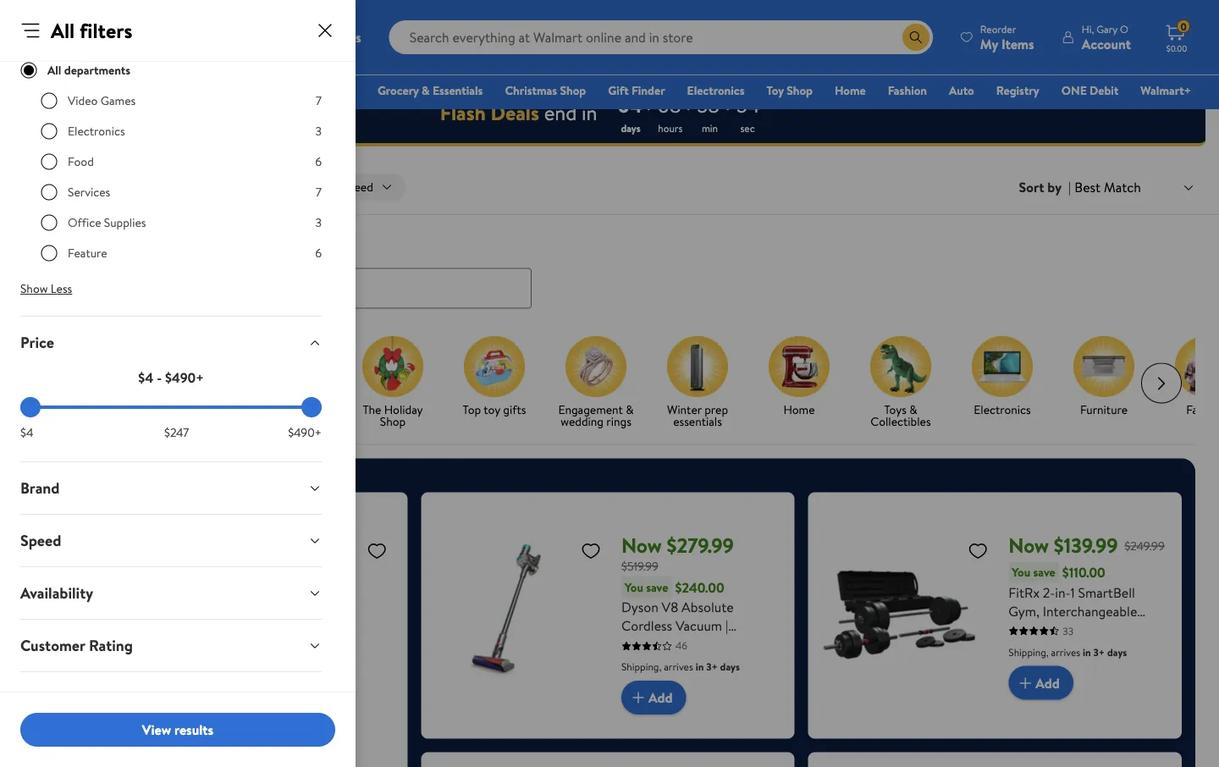 Task type: vqa. For each thing, say whether or not it's contained in the screenshot.
the rightmost TO
no



Task type: locate. For each thing, give the bounding box(es) containing it.
add button for you
[[1009, 666, 1074, 700]]

0 vertical spatial all filters
[[51, 16, 132, 44]]

view
[[142, 721, 171, 739]]

price
[[20, 332, 54, 353]]

shop all deals
[[54, 401, 122, 418]]

2 horizontal spatial electronics
[[974, 401, 1031, 418]]

None radio
[[41, 184, 58, 201], [41, 245, 58, 262], [41, 184, 58, 201], [41, 245, 58, 262]]

0 vertical spatial days
[[621, 121, 641, 135]]

shop inside shop all flash deals
[[155, 401, 181, 418]]

top for top flash deals
[[252, 401, 270, 418]]

in down the vacuum
[[696, 660, 704, 674]]

None radio
[[41, 92, 58, 109], [41, 123, 58, 140], [41, 153, 58, 170], [41, 214, 58, 231], [41, 92, 58, 109], [41, 123, 58, 140], [41, 153, 58, 170], [41, 214, 58, 231]]

gifts
[[503, 401, 526, 418]]

days inside now $279.99 group
[[720, 660, 740, 674]]

top left toy
[[463, 401, 481, 418]]

0 vertical spatial 6
[[315, 153, 322, 170]]

1 horizontal spatial home
[[835, 82, 866, 99]]

in
[[582, 98, 598, 127], [1083, 645, 1091, 659], [696, 660, 704, 674]]

1 vertical spatial electronics link
[[959, 336, 1047, 419]]

electronics image
[[972, 336, 1033, 397]]

all right all departments option
[[47, 62, 61, 78]]

0 horizontal spatial fashion link
[[880, 81, 935, 100]]

toys & collectibles
[[871, 401, 931, 429]]

electronics down video games
[[68, 123, 125, 139]]

add button down barbell
[[1009, 666, 1074, 700]]

1 vertical spatial 3
[[315, 214, 322, 231]]

fashion down fashion image
[[1187, 401, 1220, 418]]

deals inside top flash deals link
[[302, 401, 331, 418]]

smartbell
[[1079, 583, 1136, 602]]

1 7 from the top
[[316, 92, 322, 109]]

you up dyson
[[625, 579, 644, 595]]

shop all deals link
[[44, 336, 132, 419]]

in right end
[[582, 98, 598, 127]]

2 7 from the top
[[316, 184, 322, 200]]

3+ down new
[[707, 660, 718, 674]]

0 vertical spatial $490+
[[165, 368, 204, 387]]

0 vertical spatial shipping,
[[1009, 645, 1049, 659]]

0 vertical spatial home
[[835, 82, 866, 99]]

deals inside the "flash deals" search field
[[58, 234, 95, 255]]

0 vertical spatial 7
[[316, 92, 322, 109]]

all departments
[[47, 62, 130, 78]]

all inside shop all flash deals
[[184, 401, 195, 418]]

2-
[[1043, 583, 1055, 602]]

winter
[[667, 401, 702, 418]]

33
[[1063, 624, 1074, 638]]

top inside top toy gifts link
[[463, 401, 481, 418]]

shipping, arrives in 3+ days down 33
[[1009, 645, 1127, 659]]

feature
[[68, 245, 107, 261]]

all filters down food
[[53, 179, 99, 195]]

now inside group
[[1009, 532, 1049, 560]]

$490+ right -
[[165, 368, 204, 387]]

3
[[315, 123, 322, 139], [315, 214, 322, 231]]

3 down the cyber deals link
[[315, 123, 322, 139]]

add to cart image down silver/nickel
[[628, 688, 649, 708]]

flash inside shop all flash deals
[[198, 401, 224, 418]]

1 horizontal spatial top
[[463, 401, 481, 418]]

6 for feature
[[315, 245, 322, 261]]

add button inside "now $139.99" group
[[1009, 666, 1074, 700]]

0 horizontal spatial in
[[582, 98, 598, 127]]

1 horizontal spatial you
[[1012, 564, 1031, 581]]

add
[[1036, 674, 1060, 692], [649, 688, 673, 707]]

flash deals
[[20, 234, 95, 255]]

| right by
[[1069, 178, 1072, 197]]

1 vertical spatial shipping, arrives in 3+ days
[[622, 660, 740, 674]]

& inside toys & collectibles
[[910, 401, 918, 418]]

group
[[47, 506, 394, 767]]

flash
[[440, 98, 486, 127], [20, 234, 55, 255], [198, 401, 224, 418], [273, 401, 299, 418]]

arrives inside "now $139.99" group
[[1051, 645, 1081, 659]]

2 now from the left
[[1009, 532, 1049, 560]]

shipping, down silver/nickel
[[622, 660, 662, 674]]

2 horizontal spatial days
[[1108, 645, 1127, 659]]

1 : from the left
[[647, 96, 651, 114]]

: for 58
[[726, 96, 730, 114]]

shipping, inside "now $139.99" group
[[1009, 645, 1049, 659]]

1 vertical spatial arrives
[[664, 660, 693, 674]]

toy shop
[[767, 82, 813, 99]]

2 horizontal spatial in
[[1083, 645, 1091, 659]]

1 vertical spatial all
[[47, 62, 61, 78]]

one debit link
[[1054, 81, 1127, 100]]

0 vertical spatial filters
[[80, 16, 132, 44]]

days inside "now $139.99" group
[[1108, 645, 1127, 659]]

electronics up min
[[687, 82, 745, 99]]

$519.99
[[622, 558, 659, 574]]

: right '58'
[[726, 96, 730, 114]]

1 3 from the top
[[315, 123, 322, 139]]

0 horizontal spatial you
[[625, 579, 644, 595]]

add down barbell
[[1036, 674, 1060, 692]]

shipping, inside now $279.99 group
[[622, 660, 662, 674]]

& inside the grocery & essentials link
[[422, 82, 430, 99]]

shop up $247
[[155, 401, 181, 418]]

all filters button
[[20, 174, 117, 201]]

in left set,
[[1083, 645, 1091, 659]]

$249.99
[[1125, 538, 1165, 554]]

services
[[68, 184, 110, 200]]

0 horizontal spatial fashion
[[888, 82, 927, 99]]

1 horizontal spatial days
[[720, 660, 740, 674]]

1 horizontal spatial in
[[696, 660, 704, 674]]

0 horizontal spatial top
[[252, 401, 270, 418]]

1 vertical spatial filters
[[69, 179, 99, 195]]

filters
[[80, 16, 132, 44], [69, 179, 99, 195]]

add to cart image
[[1016, 673, 1036, 693], [628, 688, 649, 708]]

top toy gifts
[[463, 401, 526, 418]]

0 horizontal spatial save
[[646, 579, 669, 595]]

deals for flash deals
[[58, 234, 95, 255]]

1 horizontal spatial 3+
[[1094, 645, 1105, 659]]

$490+
[[165, 368, 204, 387], [288, 424, 322, 441]]

add button down silver/nickel
[[622, 681, 686, 715]]

shipping, for now
[[622, 660, 662, 674]]

arrives down 46
[[664, 660, 693, 674]]

shipping, down adjustable
[[1009, 645, 1049, 659]]

home right toy shop
[[835, 82, 866, 99]]

now $279.99 group
[[435, 506, 781, 725]]

food
[[68, 153, 94, 170]]

0 vertical spatial fashion link
[[880, 81, 935, 100]]

0 horizontal spatial shipping,
[[622, 660, 662, 674]]

furniture link
[[1060, 336, 1148, 419]]

shop all flash deals link
[[146, 336, 234, 431]]

save up 2-
[[1034, 564, 1056, 581]]

grocery
[[378, 82, 419, 99]]

timer
[[14, 82, 1206, 147]]

filters up departments
[[80, 16, 132, 44]]

:
[[647, 96, 651, 114], [687, 96, 690, 114], [726, 96, 730, 114]]

1 horizontal spatial save
[[1034, 564, 1056, 581]]

add to favorites list, fitrx 2-in-1 smartbell gym, interchangeable adjustable dumbbells and barbell weight set, 100lbs. image
[[968, 540, 989, 561]]

brand button
[[7, 462, 335, 514]]

3+ down dumbbells
[[1094, 645, 1105, 659]]

0 horizontal spatial now
[[622, 532, 662, 560]]

| left new
[[699, 635, 702, 654]]

1 vertical spatial in
[[1083, 645, 1091, 659]]

days for now $279.99
[[720, 660, 740, 674]]

all filters inside all filters button
[[53, 179, 99, 195]]

days inside the 04 : days
[[621, 121, 641, 135]]

fitrx
[[1009, 583, 1040, 602]]

the holiday shop
[[363, 401, 423, 429]]

all up $247
[[184, 401, 195, 418]]

fashion
[[888, 82, 927, 99], [1187, 401, 1220, 418]]

7
[[316, 92, 322, 109], [316, 184, 322, 200]]

6 up 'search in flash deals' search box
[[315, 245, 322, 261]]

0 horizontal spatial electronics link
[[680, 81, 752, 100]]

engagement & wedding rings
[[558, 401, 634, 429]]

fashion left 'auto'
[[888, 82, 927, 99]]

office supplies
[[68, 214, 146, 231]]

& for engagement
[[626, 401, 634, 418]]

& for toys
[[910, 401, 918, 418]]

top down top flash deals image
[[252, 401, 270, 418]]

6 down the cyber deals link
[[315, 153, 322, 170]]

add button inside now $279.99 group
[[622, 681, 686, 715]]

0 horizontal spatial $490+
[[165, 368, 204, 387]]

0 vertical spatial home link
[[827, 81, 874, 100]]

0 horizontal spatial days
[[621, 121, 641, 135]]

0 horizontal spatial arrives
[[664, 660, 693, 674]]

: inside 58 : min
[[726, 96, 730, 114]]

toy shop link
[[759, 81, 821, 100]]

electronics down electronics image at the right of page
[[974, 401, 1031, 418]]

next slide for chipmodulewithimages list image
[[1142, 363, 1182, 404]]

0 horizontal spatial add button
[[622, 681, 686, 715]]

save up v8
[[646, 579, 669, 595]]

2 horizontal spatial :
[[726, 96, 730, 114]]

1 horizontal spatial fashion link
[[1162, 336, 1220, 419]]

shipping, arrives in 3+ days down 46
[[622, 660, 740, 674]]

2 vertical spatial all
[[53, 179, 66, 195]]

0 horizontal spatial :
[[647, 96, 651, 114]]

top toy gifts image
[[464, 336, 525, 397]]

rings
[[607, 413, 632, 429]]

0 horizontal spatial 3+
[[707, 660, 718, 674]]

0 vertical spatial electronics link
[[680, 81, 752, 100]]

1 vertical spatial days
[[1108, 645, 1127, 659]]

debit
[[1090, 82, 1119, 99]]

1 vertical spatial fashion
[[1187, 401, 1220, 418]]

furniture image
[[1074, 336, 1135, 397]]

$4 left -
[[138, 368, 154, 387]]

3+ for $279.99
[[707, 660, 718, 674]]

flash deals end in 4 days 8 hours 58 minutes 54 seconds element
[[440, 98, 598, 127]]

shop down the holiday shop image on the left of the page
[[380, 413, 406, 429]]

1 vertical spatial shipping,
[[622, 660, 662, 674]]

& right grocery
[[422, 82, 430, 99]]

: inside 08 : hours
[[687, 96, 690, 114]]

all filters up all departments
[[51, 16, 132, 44]]

2 3 from the top
[[315, 214, 322, 231]]

days down dumbbells
[[1108, 645, 1127, 659]]

add down silver/nickel
[[649, 688, 673, 707]]

$4 up brand
[[20, 424, 33, 441]]

in for now $279.99
[[696, 660, 704, 674]]

in for now $139.99
[[1083, 645, 1091, 659]]

auto link
[[942, 81, 982, 100]]

0 horizontal spatial all
[[82, 401, 94, 418]]

arrives down 33
[[1051, 645, 1081, 659]]

2 all from the left
[[184, 401, 195, 418]]

flash deals image
[[159, 336, 220, 397]]

0 horizontal spatial electronics
[[68, 123, 125, 139]]

0 vertical spatial 3+
[[1094, 645, 1105, 659]]

now inside now $279.99 $519.99 you save $240.00 dyson v8 absolute cordless vacuum | silver/nickel | new
[[622, 532, 662, 560]]

1 vertical spatial 7
[[316, 184, 322, 200]]

0 horizontal spatial shipping, arrives in 3+ days
[[622, 660, 740, 674]]

now
[[622, 532, 662, 560], [1009, 532, 1049, 560]]

1 vertical spatial $4
[[20, 424, 33, 441]]

shipping, arrives in 3+ days inside now $279.99 group
[[622, 660, 740, 674]]

: for 04
[[647, 96, 651, 114]]

0 horizontal spatial home
[[784, 401, 815, 418]]

now right add to favorites list, dyson v8 absolute cordless vacuum | silver/nickel | new image
[[622, 532, 662, 560]]

3 for electronics
[[315, 123, 322, 139]]

& inside engagement & wedding rings
[[626, 401, 634, 418]]

$490+ down top flash deals
[[288, 424, 322, 441]]

now up fitrx
[[1009, 532, 1049, 560]]

cyber deals
[[294, 82, 356, 99]]

1 horizontal spatial all
[[184, 401, 195, 418]]

hours
[[658, 121, 683, 135]]

1 horizontal spatial now
[[1009, 532, 1049, 560]]

days for now $139.99
[[1108, 645, 1127, 659]]

1 horizontal spatial shipping,
[[1009, 645, 1049, 659]]

0 vertical spatial in
[[582, 98, 598, 127]]

1 vertical spatial fashion link
[[1162, 336, 1220, 419]]

dyson
[[622, 598, 659, 617]]

$247
[[164, 424, 189, 441]]

walmart image
[[27, 24, 137, 51]]

1 horizontal spatial &
[[626, 401, 634, 418]]

top flash deals image
[[261, 336, 322, 397]]

show less
[[20, 280, 72, 297]]

end
[[544, 98, 577, 127]]

sort by |
[[1019, 178, 1072, 197]]

holiday
[[384, 401, 423, 418]]

1 top from the left
[[252, 401, 270, 418]]

flash inside search field
[[20, 234, 55, 255]]

deals for cyber deals
[[327, 82, 356, 99]]

you up fitrx
[[1012, 564, 1031, 581]]

toys & collectibles link
[[857, 336, 945, 431]]

$279.99
[[667, 532, 734, 560]]

electronics link
[[680, 81, 752, 100], [959, 336, 1047, 419]]

you
[[1012, 564, 1031, 581], [625, 579, 644, 595]]

2 horizontal spatial |
[[1069, 178, 1072, 197]]

1 horizontal spatial shipping, arrives in 3+ days
[[1009, 645, 1127, 659]]

0 vertical spatial 3
[[315, 123, 322, 139]]

1 horizontal spatial add to cart image
[[1016, 673, 1036, 693]]

essentials
[[433, 82, 483, 99]]

1 all from the left
[[82, 401, 94, 418]]

$4 for $4 - $490+
[[138, 368, 154, 387]]

in inside timer
[[582, 98, 598, 127]]

2 vertical spatial electronics
[[974, 401, 1031, 418]]

add to cart image for you
[[1016, 673, 1036, 693]]

$4 for $4
[[20, 424, 33, 441]]

all
[[82, 401, 94, 418], [184, 401, 195, 418]]

top for top toy gifts
[[463, 401, 481, 418]]

all left the services
[[53, 179, 66, 195]]

sort and filter section element
[[0, 160, 1220, 214]]

one debit
[[1062, 82, 1119, 99]]

cordless
[[622, 617, 672, 635]]

0 vertical spatial $4
[[138, 368, 154, 387]]

58 : min
[[697, 91, 730, 135]]

shipping,
[[1009, 645, 1049, 659], [622, 660, 662, 674]]

essentials
[[673, 413, 722, 429]]

all left the deals
[[82, 401, 94, 418]]

shipping, for you
[[1009, 645, 1049, 659]]

filters down food
[[69, 179, 99, 195]]

video
[[68, 92, 98, 109]]

1 vertical spatial $490+
[[288, 424, 322, 441]]

0 horizontal spatial add
[[649, 688, 673, 707]]

min
[[702, 121, 718, 135]]

& right toys
[[910, 401, 918, 418]]

2 vertical spatial in
[[696, 660, 704, 674]]

1 horizontal spatial arrives
[[1051, 645, 1081, 659]]

in inside now $279.99 group
[[696, 660, 704, 674]]

deals inside the cyber deals link
[[327, 82, 356, 99]]

you inside you save $110.00 fitrx 2-in-1 smartbell gym, interchangeable adjustable dumbbells and barbell weight set, 100lbs.
[[1012, 564, 1031, 581]]

0 vertical spatial shipping, arrives in 3+ days
[[1009, 645, 1127, 659]]

2 top from the left
[[463, 401, 481, 418]]

add to favorites list, dyson v8 absolute cordless vacuum | silver/nickel | new image
[[581, 540, 601, 561]]

filters inside all filters 'dialog'
[[80, 16, 132, 44]]

& right engagement
[[626, 401, 634, 418]]

0 horizontal spatial |
[[699, 635, 702, 654]]

2 vertical spatial days
[[720, 660, 740, 674]]

3 : from the left
[[726, 96, 730, 114]]

1 horizontal spatial add
[[1036, 674, 1060, 692]]

now $139.99 group
[[822, 506, 1169, 725]]

filters inside all filters button
[[69, 179, 99, 195]]

all up all departments
[[51, 16, 75, 44]]

days down new
[[720, 660, 740, 674]]

1 vertical spatial home link
[[755, 336, 844, 419]]

0 horizontal spatial add to cart image
[[628, 688, 649, 708]]

video games
[[68, 92, 136, 109]]

$240.00
[[675, 578, 725, 597]]

All departments radio
[[20, 62, 37, 79]]

shop right toy
[[787, 82, 813, 99]]

walmart+
[[1141, 82, 1192, 99]]

&
[[422, 82, 430, 99], [626, 401, 634, 418], [910, 401, 918, 418]]

add inside "now $139.99" group
[[1036, 674, 1060, 692]]

engagement
[[558, 401, 623, 418]]

$494 range field
[[20, 406, 322, 409]]

1 horizontal spatial $4
[[138, 368, 154, 387]]

add to cart image down barbell
[[1016, 673, 1036, 693]]

days down 04
[[621, 121, 641, 135]]

1 now from the left
[[622, 532, 662, 560]]

add to cart image inside "now $139.99" group
[[1016, 673, 1036, 693]]

in inside "now $139.99" group
[[1083, 645, 1091, 659]]

add inside now $279.99 group
[[649, 688, 673, 707]]

1 vertical spatial 3+
[[707, 660, 718, 674]]

0 vertical spatial electronics
[[687, 82, 745, 99]]

add for save
[[1036, 674, 1060, 692]]

0 horizontal spatial &
[[422, 82, 430, 99]]

0 horizontal spatial $4
[[20, 424, 33, 441]]

3 up 'search in flash deals' search box
[[315, 214, 322, 231]]

home down home image
[[784, 401, 815, 418]]

1 vertical spatial all filters
[[53, 179, 99, 195]]

shipping, arrives in 3+ days inside "now $139.99" group
[[1009, 645, 1127, 659]]

top inside top flash deals link
[[252, 401, 270, 418]]

1 horizontal spatial add button
[[1009, 666, 1074, 700]]

all
[[51, 16, 75, 44], [47, 62, 61, 78], [53, 179, 66, 195]]

christmas
[[505, 82, 557, 99]]

1 horizontal spatial :
[[687, 96, 690, 114]]

: right the 08
[[687, 96, 690, 114]]

| right the vacuum
[[726, 617, 728, 635]]

toys & collectibles image
[[871, 336, 932, 397]]

3+ inside "now $139.99" group
[[1094, 645, 1105, 659]]

| inside sort and filter section element
[[1069, 178, 1072, 197]]

& for grocery
[[422, 82, 430, 99]]

0 vertical spatial arrives
[[1051, 645, 1081, 659]]

3+ inside now $279.99 group
[[707, 660, 718, 674]]

2 horizontal spatial &
[[910, 401, 918, 418]]

2 6 from the top
[[315, 245, 322, 261]]

shop left the deals
[[54, 401, 79, 418]]

1 6 from the top
[[315, 153, 322, 170]]

top
[[252, 401, 270, 418], [463, 401, 481, 418]]

Search search field
[[389, 20, 933, 54]]

arrives inside now $279.99 group
[[664, 660, 693, 674]]

Search in Flash Deals search field
[[20, 268, 532, 309]]

1 vertical spatial 6
[[315, 245, 322, 261]]

less
[[51, 280, 72, 297]]

1 vertical spatial electronics
[[68, 123, 125, 139]]

2 : from the left
[[687, 96, 690, 114]]

: inside the 04 : days
[[647, 96, 651, 114]]

: right 04
[[647, 96, 651, 114]]

sec
[[741, 121, 755, 135]]

the
[[363, 401, 381, 418]]

all inside button
[[53, 179, 66, 195]]

1 vertical spatial home
[[784, 401, 815, 418]]



Task type: describe. For each thing, give the bounding box(es) containing it.
fashion image
[[1175, 336, 1220, 397]]

furniture
[[1081, 401, 1128, 418]]

top flash deals
[[252, 401, 331, 418]]

Flash Deals search field
[[0, 234, 1220, 309]]

shop inside the holiday shop
[[380, 413, 406, 429]]

08
[[658, 91, 681, 119]]

color
[[20, 688, 57, 709]]

vacuum
[[676, 617, 722, 635]]

all filters dialog
[[0, 0, 356, 767]]

54 sec
[[737, 91, 760, 135]]

1 horizontal spatial $490+
[[288, 424, 322, 441]]

$4 range field
[[20, 406, 322, 409]]

collectibles
[[871, 413, 931, 429]]

view results button
[[20, 713, 335, 747]]

3 for office supplies
[[315, 214, 322, 231]]

deals
[[96, 401, 122, 418]]

show less button
[[7, 275, 86, 302]]

finder
[[632, 82, 665, 99]]

all filters inside all filters 'dialog'
[[51, 16, 132, 44]]

: for 08
[[687, 96, 690, 114]]

departments
[[64, 62, 130, 78]]

prep
[[705, 401, 728, 418]]

top toy gifts link
[[451, 336, 539, 419]]

engagement & wedding rings link
[[552, 336, 640, 431]]

shop right christmas
[[560, 82, 586, 99]]

interchangeable
[[1043, 602, 1138, 620]]

08 : hours
[[658, 91, 690, 135]]

dumbbells
[[1074, 620, 1136, 639]]

auto
[[949, 82, 975, 99]]

registry link
[[989, 81, 1047, 100]]

gift finder link
[[601, 81, 673, 100]]

1 horizontal spatial fashion
[[1187, 401, 1220, 418]]

grocery & essentials link
[[370, 81, 491, 100]]

add to favorites list, open box | dell chromebook | newest os | 11.6-inch | intel celeron | 4gb ram 16gb | bundle: wireless mouse, bluetooth/wireless airbuds by certified 2 day express image
[[367, 540, 387, 561]]

$139.99
[[1054, 532, 1118, 560]]

deals for flash deals end in
[[491, 98, 539, 127]]

top flash deals link
[[247, 336, 335, 419]]

$110.00
[[1063, 563, 1106, 582]]

you inside now $279.99 $519.99 you save $240.00 dyson v8 absolute cordless vacuum | silver/nickel | new
[[625, 579, 644, 595]]

add for $279.99
[[649, 688, 673, 707]]

absolute
[[682, 598, 734, 617]]

$4 - $490+
[[138, 368, 204, 387]]

customer rating
[[20, 635, 133, 656]]

toys
[[885, 401, 907, 418]]

color button
[[7, 672, 335, 724]]

the holiday shop link
[[349, 336, 437, 431]]

winter prep essentials image
[[667, 336, 728, 397]]

now for $139.99
[[1009, 532, 1049, 560]]

0
[[1181, 19, 1187, 34]]

04
[[618, 91, 643, 119]]

speed button
[[7, 515, 335, 567]]

home image
[[769, 336, 830, 397]]

engagement & wedding rings image
[[566, 336, 627, 397]]

silver/nickel
[[622, 635, 696, 654]]

office
[[68, 214, 101, 231]]

all departments option group
[[41, 92, 322, 275]]

Walmart Site-Wide search field
[[389, 20, 933, 54]]

barbell
[[1009, 639, 1050, 658]]

shop all flash deals
[[155, 401, 224, 429]]

christmas shop link
[[497, 81, 594, 100]]

the holiday shop image
[[362, 336, 423, 397]]

3+ for save
[[1094, 645, 1105, 659]]

shipping, arrives in 3+ days for $279.99
[[622, 660, 740, 674]]

results
[[174, 721, 214, 739]]

one
[[1062, 82, 1087, 99]]

save inside you save $110.00 fitrx 2-in-1 smartbell gym, interchangeable adjustable dumbbells and barbell weight set, 100lbs.
[[1034, 564, 1056, 581]]

1 horizontal spatial |
[[726, 617, 728, 635]]

gym,
[[1009, 602, 1040, 620]]

by
[[1048, 178, 1062, 197]]

grocery & essentials
[[378, 82, 483, 99]]

now $279.99 $519.99 you save $240.00 dyson v8 absolute cordless vacuum | silver/nickel | new
[[622, 532, 734, 654]]

$0.00
[[1167, 42, 1188, 54]]

save inside now $279.99 $519.99 you save $240.00 dyson v8 absolute cordless vacuum | silver/nickel | new
[[646, 579, 669, 595]]

flash deals image
[[24, 0, 1196, 58]]

christmas shop
[[505, 82, 586, 99]]

electronics inside all departments option group
[[68, 123, 125, 139]]

gift
[[608, 82, 629, 99]]

games
[[101, 92, 136, 109]]

speed
[[20, 530, 61, 551]]

brand
[[20, 478, 60, 499]]

supplies
[[104, 214, 146, 231]]

you save $110.00 fitrx 2-in-1 smartbell gym, interchangeable adjustable dumbbells and barbell weight set, 100lbs.
[[1009, 563, 1164, 658]]

search image
[[34, 282, 47, 295]]

deals inside shop all flash deals
[[176, 413, 204, 429]]

sort
[[1019, 178, 1045, 197]]

availability
[[20, 583, 93, 604]]

7 for services
[[316, 184, 322, 200]]

flash deals end in
[[440, 98, 598, 127]]

timer containing 04
[[14, 82, 1206, 147]]

0 vertical spatial all
[[51, 16, 75, 44]]

arrives for $279.99
[[664, 660, 693, 674]]

all for deals
[[82, 401, 94, 418]]

arrives for save
[[1051, 645, 1081, 659]]

customer
[[20, 635, 85, 656]]

winter prep essentials link
[[654, 336, 742, 431]]

registry
[[997, 82, 1040, 99]]

walmart+ link
[[1133, 81, 1199, 100]]

and
[[1139, 620, 1160, 639]]

7 for video games
[[316, 92, 322, 109]]

shipping, arrives in 3+ days for save
[[1009, 645, 1127, 659]]

cyber deals link
[[286, 81, 363, 100]]

1 horizontal spatial electronics
[[687, 82, 745, 99]]

0 vertical spatial fashion
[[888, 82, 927, 99]]

54
[[737, 91, 760, 119]]

1
[[1071, 583, 1075, 602]]

6 for food
[[315, 153, 322, 170]]

now for $279.99
[[622, 532, 662, 560]]

rating
[[89, 635, 133, 656]]

close panel image
[[315, 20, 335, 41]]

1 horizontal spatial electronics link
[[959, 336, 1047, 419]]

add to cart image for now
[[628, 688, 649, 708]]

wedding
[[561, 413, 604, 429]]

58
[[697, 91, 720, 119]]

now $139.99 $249.99
[[1009, 532, 1165, 560]]

all for flash
[[184, 401, 195, 418]]

add button for now
[[622, 681, 686, 715]]

new
[[705, 635, 732, 654]]

v8
[[662, 598, 679, 617]]



